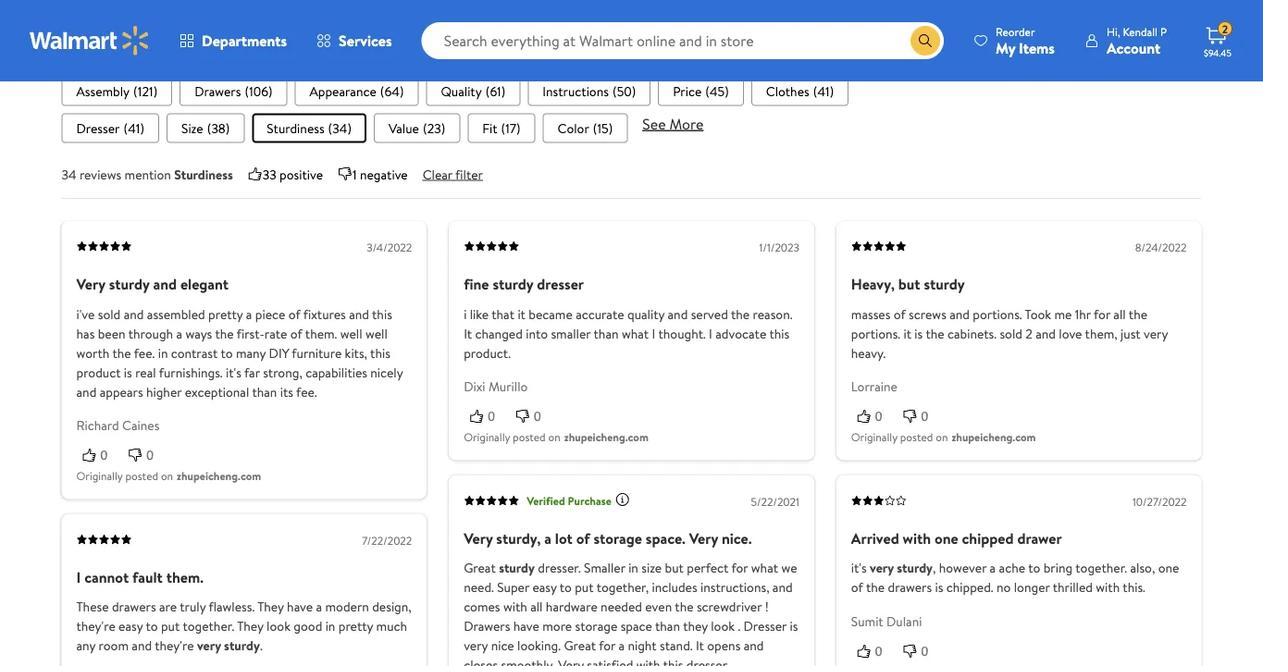 Task type: describe. For each thing, give the bounding box(es) containing it.
list item containing fit
[[468, 113, 535, 143]]

0 vertical spatial storage
[[593, 528, 642, 548]]

is inside masses of screws and portions. took me 1hr for all the portions. it is the cabinets. sold 2 and love them, just very heavy.
[[915, 324, 923, 342]]

screws
[[909, 305, 946, 323]]

list item containing assembly
[[62, 76, 172, 106]]

appearance (64)
[[310, 82, 404, 100]]

with up 'it's very sturdy'
[[903, 528, 931, 548]]

it's inside i've sold and assembled pretty a piece of fixtures and this has been through a ways the first-rate of them. well well worth the fee. in contrast to many diy furniture kits, this product is real furnishings. it's far strong, capabilities nicely and appears higher exceptional than its fee.
[[226, 363, 241, 381]]

satisfied
[[587, 656, 633, 666]]

good
[[294, 617, 322, 635]]

list item containing instructions
[[528, 76, 651, 106]]

smoothly.
[[501, 656, 555, 666]]

(41) for dresser (41)
[[123, 119, 144, 137]]

pretty inside i've sold and assembled pretty a piece of fixtures and this has been through a ways the first-rate of them. well well worth the fee. in contrast to many diy furniture kits, this product is real furnishings. it's far strong, capabilities nicely and appears higher exceptional than its fee.
[[208, 305, 243, 323]]

posted for and
[[125, 468, 158, 484]]

2 well from the left
[[365, 324, 387, 342]]

see more list
[[62, 113, 1202, 143]]

sturdy left however
[[897, 559, 933, 577]]

took
[[1025, 305, 1051, 323]]

it inside dresser. smaller in size but perfect for what we need.  super easy to put together,  includes instructions, and comes with all hardware needed even the screwdriver  ! drawers have more storage space than they look . dresser is very nice looking.  great for a night stand.  it opens and closes smoothly.  very satisfied with this dresser.
[[696, 637, 704, 655]]

and inside the these drawers are truly flawless. they have a modern design, they're easy to put together. they look good in pretty much any room and they're
[[132, 637, 152, 655]]

we
[[781, 559, 797, 577]]

instructions,
[[700, 579, 769, 597]]

heavy, but sturdy
[[851, 274, 965, 294]]

1 vertical spatial they
[[237, 617, 263, 635]]

many
[[236, 344, 266, 362]]

put for drawers
[[161, 617, 180, 635]]

i cannot fault them.
[[76, 567, 204, 587]]

what inside i like that it became accurate quality and served the reason. it changed into smaller than what i thought. i advocate this product.
[[622, 324, 649, 342]]

1 horizontal spatial it's
[[851, 559, 867, 577]]

and up assembled
[[153, 274, 177, 294]]

i've
[[76, 305, 95, 323]]

list item containing clothes
[[751, 76, 849, 106]]

perfect
[[687, 559, 729, 577]]

very inside dresser. smaller in size but perfect for what we need.  super easy to put together,  includes instructions, and comes with all hardware needed even the screwdriver  ! drawers have more storage space than they look . dresser is very nice looking.  great for a night stand.  it opens and closes smoothly.  very satisfied with this dresser.
[[464, 637, 488, 655]]

it inside i like that it became accurate quality and served the reason. it changed into smaller than what i thought. i advocate this product.
[[518, 305, 525, 323]]

,
[[933, 559, 936, 577]]

and up cabinets.
[[950, 305, 970, 323]]

diy
[[269, 344, 289, 362]]

this right fixtures at the top left of the page
[[372, 305, 392, 323]]

the down "screws"
[[926, 324, 944, 342]]

list item containing price
[[658, 76, 744, 106]]

these
[[76, 598, 109, 616]]

arrived with one chipped drawer
[[851, 528, 1062, 548]]

Search search field
[[422, 22, 944, 59]]

than inside dresser. smaller in size but perfect for what we need.  super easy to put together,  includes instructions, and comes with all hardware needed even the screwdriver  ! drawers have more storage space than they look . dresser is very nice looking.  great for a night stand.  it opens and closes smoothly.  very satisfied with this dresser.
[[655, 617, 680, 635]]

closes
[[464, 656, 498, 666]]

zhupeicheng.com for very sturdy and elegant
[[177, 468, 261, 484]]

(17)
[[501, 119, 521, 137]]

sold inside i've sold and assembled pretty a piece of fixtures and this has been through a ways the first-rate of them. well well worth the fee. in contrast to many diy furniture kits, this product is real furnishings. it's far strong, capabilities nicely and appears higher exceptional than its fee.
[[98, 305, 121, 323]]

quality
[[627, 305, 665, 323]]

higher
[[146, 382, 182, 400]]

price
[[673, 82, 702, 100]]

to inside dresser. smaller in size but perfect for what we need.  super easy to put together,  includes instructions, and comes with all hardware needed even the screwdriver  ! drawers have more storage space than they look . dresser is very nice looking.  great for a night stand.  it opens and closes smoothly.  very satisfied with this dresser.
[[560, 579, 572, 597]]

modern
[[325, 598, 369, 616]]

hi,
[[1107, 24, 1120, 39]]

items
[[1019, 37, 1055, 58]]

originally posted on zhupeicheng.com for and
[[76, 468, 261, 484]]

verified purchase information image
[[615, 492, 630, 507]]

sturdy up "screws"
[[924, 274, 965, 294]]

1 horizontal spatial i
[[652, 324, 655, 342]]

this.
[[1123, 579, 1145, 597]]

list item containing dresser
[[62, 113, 159, 143]]

is inside i've sold and assembled pretty a piece of fixtures and this has been through a ways the first-rate of them. well well worth the fee. in contrast to many diy furniture kits, this product is real furnishings. it's far strong, capabilities nicely and appears higher exceptional than its fee.
[[124, 363, 132, 381]]

size
[[181, 119, 203, 137]]

sturdiness (34)
[[267, 119, 352, 137]]

one inside , however a ache to bring together. also, one of the drawers is chipped. no longer thrilled with this.
[[1158, 559, 1179, 577]]

see more
[[642, 113, 704, 134]]

34
[[62, 165, 76, 183]]

of right rate
[[290, 324, 302, 342]]

2 horizontal spatial i
[[709, 324, 712, 342]]

quality
[[441, 82, 482, 100]]

it inside masses of screws and portions. took me 1hr for all the portions. it is the cabinets. sold 2 and love them, just very heavy.
[[904, 324, 911, 342]]

0 horizontal spatial sturdiness
[[174, 165, 233, 183]]

it inside i like that it became accurate quality and served the reason. it changed into smaller than what i thought. i advocate this product.
[[464, 324, 472, 342]]

on for and
[[161, 468, 173, 484]]

space
[[621, 617, 652, 635]]

drawer
[[1017, 528, 1062, 548]]

1 vertical spatial .
[[260, 637, 263, 655]]

murillo
[[488, 377, 528, 395]]

originally posted on zhupeicheng.com for dresser
[[464, 429, 648, 445]]

changed
[[475, 324, 523, 342]]

2 inside masses of screws and portions. took me 1hr for all the portions. it is the cabinets. sold 2 and love them, just very heavy.
[[1026, 324, 1033, 342]]

have inside dresser. smaller in size but perfect for what we need.  super easy to put together,  includes instructions, and comes with all hardware needed even the screwdriver  ! drawers have more storage space than they look . dresser is very nice looking.  great for a night stand.  it opens and closes smoothly.  very satisfied with this dresser.
[[513, 617, 539, 635]]

color
[[558, 119, 589, 137]]

very down arrived
[[870, 559, 894, 577]]

and down product
[[76, 382, 97, 400]]

fit (17)
[[482, 119, 521, 137]]

quality (61)
[[441, 82, 506, 100]]

thrilled
[[1053, 579, 1093, 597]]

the up the just
[[1129, 305, 1147, 323]]

me
[[1054, 305, 1072, 323]]

drawers inside dresser. smaller in size but perfect for what we need.  super easy to put together,  includes instructions, and comes with all hardware needed even the screwdriver  ! drawers have more storage space than they look . dresser is very nice looking.  great for a night stand.  it opens and closes smoothly.  very satisfied with this dresser.
[[464, 617, 510, 635]]

with down "super"
[[503, 598, 527, 616]]

search icon image
[[918, 33, 933, 48]]

the inside dresser. smaller in size but perfect for what we need.  super easy to put together,  includes instructions, and comes with all hardware needed even the screwdriver  ! drawers have more storage space than they look . dresser is very nice looking.  great for a night stand.  it opens and closes smoothly.  very satisfied with this dresser.
[[675, 598, 694, 616]]

reorder
[[996, 24, 1035, 39]]

34 reviews mention sturdiness
[[62, 165, 233, 183]]

together,
[[597, 579, 649, 597]]

contrast
[[171, 344, 218, 362]]

value
[[389, 119, 419, 137]]

easy for they're
[[119, 617, 143, 635]]

hi, kendall p account
[[1107, 24, 1167, 58]]

fit
[[482, 119, 497, 137]]

includes
[[652, 579, 697, 597]]

verified purchase
[[527, 493, 611, 508]]

very up perfect
[[689, 528, 718, 548]]

list item containing sturdiness
[[252, 113, 366, 143]]

fine sturdy dresser
[[464, 274, 584, 294]]

dresser
[[537, 274, 584, 294]]

with down night
[[636, 656, 660, 666]]

pretty inside the these drawers are truly flawless. they have a modern design, they're easy to put together. they look good in pretty much any room and they're
[[338, 617, 373, 635]]

a left ways
[[176, 324, 182, 342]]

i've sold and assembled pretty a piece of fixtures and this has been through a ways the first-rate of them. well well worth the fee. in contrast to many diy furniture kits, this product is real furnishings. it's far strong, capabilities nicely and appears higher exceptional than its fee.
[[76, 305, 403, 400]]

originally for fine
[[464, 429, 510, 445]]

1 vertical spatial them.
[[166, 567, 204, 587]]

heavy.
[[851, 344, 886, 362]]

are
[[159, 598, 177, 616]]

lot
[[555, 528, 573, 548]]

0 horizontal spatial great
[[464, 559, 496, 577]]

kits,
[[345, 344, 367, 362]]

longer
[[1014, 579, 1050, 597]]

than inside i like that it became accurate quality and served the reason. it changed into smaller than what i thought. i advocate this product.
[[594, 324, 619, 342]]

worth
[[76, 344, 110, 362]]

1 well from the left
[[340, 324, 362, 342]]

a up first-
[[246, 305, 252, 323]]

originally for very
[[76, 468, 123, 484]]

more
[[669, 113, 704, 134]]

this up nicely
[[370, 344, 390, 362]]

and right fixtures at the top left of the page
[[349, 305, 369, 323]]

its
[[280, 382, 293, 400]]

list item containing size
[[167, 113, 245, 143]]

size (38)
[[181, 119, 230, 137]]

see more button
[[642, 113, 704, 134]]

purchase
[[568, 493, 611, 508]]

have inside the these drawers are truly flawless. they have a modern design, they're easy to put together. they look good in pretty much any room and they're
[[287, 598, 313, 616]]

them,
[[1085, 324, 1118, 342]]

(41) for clothes (41)
[[813, 82, 834, 100]]

i like that it became accurate quality and served the reason. it changed into smaller than what i thought. i advocate this product.
[[464, 305, 793, 362]]

in inside dresser. smaller in size but perfect for what we need.  super easy to put together,  includes instructions, and comes with all hardware needed even the screwdriver  ! drawers have more storage space than they look . dresser is very nice looking.  great for a night stand.  it opens and closes smoothly.  very satisfied with this dresser.
[[628, 559, 638, 577]]

of right piece
[[288, 305, 300, 323]]

2 vertical spatial for
[[599, 637, 615, 655]]

list item containing quality
[[426, 76, 520, 106]]

all inside masses of screws and portions. took me 1hr for all the portions. it is the cabinets. sold 2 and love them, just very heavy.
[[1113, 305, 1126, 323]]

negative
[[360, 165, 408, 183]]

and up 'through'
[[124, 305, 144, 323]]

dresser. smaller in size but perfect for what we need.  super easy to put together,  includes instructions, and comes with all hardware needed even the screwdriver  ! drawers have more storage space than they look . dresser is very nice looking.  great for a night stand.  it opens and closes smoothly.  very satisfied with this dresser.
[[464, 559, 798, 666]]

sturdy,
[[496, 528, 541, 548]]

night
[[628, 637, 657, 655]]

1/1/2023
[[759, 239, 799, 255]]

account
[[1107, 37, 1161, 58]]

of right 'lot'
[[576, 528, 590, 548]]

richard
[[76, 416, 119, 434]]

originally posted on zhupeicheng.com for sturdy
[[851, 429, 1036, 445]]

lorraine
[[851, 377, 897, 395]]

easy for super
[[532, 579, 557, 597]]

0 vertical spatial one
[[934, 528, 958, 548]]

sumit
[[851, 612, 883, 630]]

originally for heavy,
[[851, 429, 897, 445]]

and right opens
[[744, 637, 764, 655]]

screwdriver
[[697, 598, 762, 616]]

smaller
[[584, 559, 625, 577]]

1 horizontal spatial but
[[898, 274, 920, 294]]

became
[[529, 305, 573, 323]]

dresser (41)
[[76, 119, 144, 137]]

a left 'lot'
[[544, 528, 551, 548]]

(15)
[[593, 119, 613, 137]]



Task type: vqa. For each thing, say whether or not it's contained in the screenshot.
the left what
yes



Task type: locate. For each thing, give the bounding box(es) containing it.
of inside masses of screws and portions. took me 1hr for all the portions. it is the cabinets. sold 2 and love them, just very heavy.
[[894, 305, 906, 323]]

0 vertical spatial have
[[287, 598, 313, 616]]

1 vertical spatial dresser.
[[686, 656, 729, 666]]

than inside i've sold and assembled pretty a piece of fixtures and this has been through a ways the first-rate of them. well well worth the fee. in contrast to many diy furniture kits, this product is real furnishings. it's far strong, capabilities nicely and appears higher exceptional than its fee.
[[252, 382, 277, 400]]

0 vertical spatial in
[[158, 344, 168, 362]]

posted for dresser
[[513, 429, 546, 445]]

in right good
[[325, 617, 335, 635]]

i down quality on the top of page
[[652, 324, 655, 342]]

2 vertical spatial in
[[325, 617, 335, 635]]

1 vertical spatial it
[[696, 637, 704, 655]]

1 horizontal spatial sold
[[1000, 324, 1022, 342]]

furnishings.
[[159, 363, 223, 381]]

appears
[[100, 382, 143, 400]]

1 horizontal spatial in
[[325, 617, 335, 635]]

put down are on the bottom left of the page
[[161, 617, 180, 635]]

them. down fixtures at the top left of the page
[[305, 324, 337, 342]]

list item down (64)
[[374, 113, 460, 143]]

1 horizontal spatial pretty
[[338, 617, 373, 635]]

very down truly
[[197, 637, 221, 655]]

it
[[464, 324, 472, 342], [696, 637, 704, 655]]

1 horizontal spatial well
[[365, 324, 387, 342]]

have up looking.
[[513, 617, 539, 635]]

list item containing appearance
[[295, 76, 419, 106]]

1 vertical spatial sturdiness
[[174, 165, 233, 183]]

is down "screws"
[[915, 324, 923, 342]]

bring
[[1043, 559, 1073, 577]]

drawers inside the these drawers are truly flawless. they have a modern design, they're easy to put together. they look good in pretty much any room and they're
[[112, 598, 156, 616]]

0 horizontal spatial .
[[260, 637, 263, 655]]

to up longer
[[1028, 559, 1040, 577]]

to inside i've sold and assembled pretty a piece of fixtures and this has been through a ways the first-rate of them. well well worth the fee. in contrast to many diy furniture kits, this product is real furnishings. it's far strong, capabilities nicely and appears higher exceptional than its fee.
[[221, 344, 233, 362]]

0 horizontal spatial it's
[[226, 363, 241, 381]]

list
[[62, 76, 1202, 106]]

very right the just
[[1144, 324, 1168, 342]]

1 vertical spatial (41)
[[123, 119, 144, 137]]

list item up (34)
[[295, 76, 419, 106]]

and inside i like that it became accurate quality and served the reason. it changed into smaller than what i thought. i advocate this product.
[[668, 305, 688, 323]]

zhupeicheng.com for heavy, but sturdy
[[952, 429, 1036, 445]]

drawers
[[888, 579, 932, 597], [112, 598, 156, 616]]

very up closes
[[464, 637, 488, 655]]

it down they on the right of the page
[[696, 637, 704, 655]]

cannot
[[84, 567, 129, 587]]

frequent
[[62, 36, 120, 56]]

very down looking.
[[558, 656, 584, 666]]

0 vertical spatial it
[[464, 324, 472, 342]]

1 vertical spatial drawers
[[464, 617, 510, 635]]

together. up thrilled
[[1075, 559, 1127, 577]]

1 horizontal spatial drawers
[[464, 617, 510, 635]]

than
[[594, 324, 619, 342], [252, 382, 277, 400], [655, 617, 680, 635]]

and down we
[[773, 579, 793, 597]]

dixi
[[464, 377, 485, 395]]

and up thought.
[[668, 305, 688, 323]]

reviews
[[79, 165, 121, 183]]

1 horizontal spatial they're
[[155, 637, 194, 655]]

is left "real"
[[124, 363, 132, 381]]

much
[[376, 617, 407, 635]]

ways
[[186, 324, 212, 342]]

it down i
[[464, 324, 472, 342]]

services
[[339, 31, 392, 51]]

(41) inside see more 'list'
[[123, 119, 144, 137]]

what inside dresser. smaller in size but perfect for what we need.  super easy to put together,  includes instructions, and comes with all hardware needed even the screwdriver  ! drawers have more storage space than they look . dresser is very nice looking.  great for a night stand.  it opens and closes smoothly.  very satisfied with this dresser.
[[751, 559, 778, 577]]

(106)
[[245, 82, 272, 100]]

0 horizontal spatial in
[[158, 344, 168, 362]]

together. inside the these drawers are truly flawless. they have a modern design, they're easy to put together. they look good in pretty much any room and they're
[[183, 617, 234, 635]]

one right also,
[[1158, 559, 1179, 577]]

1 vertical spatial 2
[[1026, 324, 1033, 342]]

0 horizontal spatial it
[[518, 305, 525, 323]]

to up hardware
[[560, 579, 572, 597]]

0 vertical spatial drawers
[[888, 579, 932, 597]]

very inside dresser. smaller in size but perfect for what we need.  super easy to put together,  includes instructions, and comes with all hardware needed even the screwdriver  ! drawers have more storage space than they look . dresser is very nice looking.  great for a night stand.  it opens and closes smoothly.  very satisfied with this dresser.
[[558, 656, 584, 666]]

them.
[[305, 324, 337, 342], [166, 567, 204, 587]]

but inside dresser. smaller in size but perfect for what we need.  super easy to put together,  includes instructions, and comes with all hardware needed even the screwdriver  ! drawers have more storage space than they look . dresser is very nice looking.  great for a night stand.  it opens and closes smoothly.  very satisfied with this dresser.
[[665, 559, 684, 577]]

sumit dulani
[[851, 612, 922, 630]]

0 vertical spatial dresser.
[[538, 559, 581, 577]]

0 horizontal spatial one
[[934, 528, 958, 548]]

list item
[[62, 76, 172, 106], [180, 76, 287, 106], [295, 76, 419, 106], [426, 76, 520, 106], [528, 76, 651, 106], [658, 76, 744, 106], [751, 76, 849, 106], [62, 113, 159, 143], [167, 113, 245, 143], [252, 113, 366, 143], [374, 113, 460, 143], [468, 113, 535, 143], [543, 113, 628, 143]]

1 horizontal spatial (41)
[[813, 82, 834, 100]]

2 up $94.45 at right
[[1222, 21, 1228, 37]]

1 vertical spatial great
[[564, 637, 596, 655]]

that
[[492, 305, 514, 323]]

1 vertical spatial than
[[252, 382, 277, 400]]

1 horizontal spatial put
[[575, 579, 594, 597]]

one up ,
[[934, 528, 958, 548]]

they down flawless.
[[237, 617, 263, 635]]

dresser.
[[538, 559, 581, 577], [686, 656, 729, 666]]

put inside the these drawers are truly flawless. they have a modern design, they're easy to put together. they look good in pretty much any room and they're
[[161, 617, 180, 635]]

1 vertical spatial it's
[[851, 559, 867, 577]]

the inside i like that it became accurate quality and served the reason. it changed into smaller than what i thought. i advocate this product.
[[731, 305, 750, 323]]

pretty up first-
[[208, 305, 243, 323]]

1 horizontal spatial what
[[751, 559, 778, 577]]

is down ,
[[935, 579, 943, 597]]

Walmart Site-Wide search field
[[422, 22, 944, 59]]

they right flawless.
[[257, 598, 284, 616]]

zhupeicheng.com
[[564, 429, 648, 445], [952, 429, 1036, 445], [177, 468, 261, 484]]

what down quality on the top of page
[[622, 324, 649, 342]]

departments button
[[165, 19, 302, 63]]

very inside masses of screws and portions. took me 1hr for all the portions. it is the cabinets. sold 2 and love them, just very heavy.
[[1144, 324, 1168, 342]]

1 vertical spatial easy
[[119, 617, 143, 635]]

0 horizontal spatial look
[[267, 617, 290, 635]]

1 vertical spatial they're
[[155, 637, 194, 655]]

these drawers are truly flawless. they have a modern design, they're easy to put together. they look good in pretty much any room and they're
[[76, 598, 411, 655]]

it's down arrived
[[851, 559, 867, 577]]

2 look from the left
[[711, 617, 735, 635]]

0 horizontal spatial what
[[622, 324, 649, 342]]

1 horizontal spatial them.
[[305, 324, 337, 342]]

clear filter button
[[423, 165, 483, 183]]

portions. down "masses"
[[851, 324, 900, 342]]

(38)
[[207, 119, 230, 137]]

0 horizontal spatial easy
[[119, 617, 143, 635]]

with inside , however a ache to bring together. also, one of the drawers is chipped. no longer thrilled with this.
[[1096, 579, 1120, 597]]

0 vertical spatial they
[[257, 598, 284, 616]]

in inside i've sold and assembled pretty a piece of fixtures and this has been through a ways the first-rate of them. well well worth the fee. in contrast to many diy furniture kits, this product is real furnishings. it's far strong, capabilities nicely and appears higher exceptional than its fee.
[[158, 344, 168, 362]]

2 horizontal spatial posted
[[900, 429, 933, 445]]

(23)
[[423, 119, 445, 137]]

sturdiness inside list item
[[267, 119, 324, 137]]

easy inside the these drawers are truly flawless. they have a modern design, they're easy to put together. they look good in pretty much any room and they're
[[119, 617, 143, 635]]

list containing assembly
[[62, 76, 1202, 106]]

1 vertical spatial storage
[[575, 617, 617, 635]]

sturdy for great sturdy
[[499, 559, 535, 577]]

to down fault
[[146, 617, 158, 635]]

in
[[158, 344, 168, 362], [628, 559, 638, 577], [325, 617, 335, 635]]

of left "screws"
[[894, 305, 906, 323]]

dresser inside list item
[[76, 119, 120, 137]]

2 horizontal spatial originally posted on zhupeicheng.com
[[851, 429, 1036, 445]]

0 horizontal spatial all
[[530, 598, 543, 616]]

1 look from the left
[[267, 617, 290, 635]]

a inside the these drawers are truly flawless. they have a modern design, they're easy to put together. they look good in pretty much any room and they're
[[316, 598, 322, 616]]

capabilities
[[305, 363, 367, 381]]

fine
[[464, 274, 489, 294]]

0 horizontal spatial originally posted on zhupeicheng.com
[[76, 468, 261, 484]]

but up "screws"
[[898, 274, 920, 294]]

easy inside dresser. smaller in size but perfect for what we need.  super easy to put together,  includes instructions, and comes with all hardware needed even the screwdriver  ! drawers have more storage space than they look . dresser is very nice looking.  great for a night stand.  it opens and closes smoothly.  very satisfied with this dresser.
[[532, 579, 557, 597]]

flawless.
[[209, 598, 255, 616]]

1 horizontal spatial originally
[[464, 429, 510, 445]]

piece
[[255, 305, 285, 323]]

exceptional
[[185, 382, 249, 400]]

0 horizontal spatial posted
[[125, 468, 158, 484]]

dulani
[[886, 612, 922, 630]]

dresser inside dresser. smaller in size but perfect for what we need.  super easy to put together,  includes instructions, and comes with all hardware needed even the screwdriver  ! drawers have more storage space than they look . dresser is very nice looking.  great for a night stand.  it opens and closes smoothly.  very satisfied with this dresser.
[[744, 617, 787, 635]]

1 horizontal spatial 2
[[1222, 21, 1228, 37]]

list item containing value
[[374, 113, 460, 143]]

sturdy up that
[[493, 274, 533, 294]]

room
[[99, 637, 129, 655]]

clear
[[423, 165, 452, 183]]

(41) down (121)
[[123, 119, 144, 137]]

what left we
[[751, 559, 778, 577]]

1 horizontal spatial look
[[711, 617, 735, 635]]

a up satisfied
[[619, 637, 625, 655]]

(64)
[[380, 82, 404, 100]]

list item up color (15)
[[528, 76, 651, 106]]

it down "screws"
[[904, 324, 911, 342]]

0 horizontal spatial drawers
[[194, 82, 241, 100]]

i
[[652, 324, 655, 342], [709, 324, 712, 342], [76, 567, 81, 587]]

them. up truly
[[166, 567, 204, 587]]

0 horizontal spatial i
[[76, 567, 81, 587]]

appearance
[[310, 82, 376, 100]]

is inside , however a ache to bring together. also, one of the drawers is chipped. no longer thrilled with this.
[[935, 579, 943, 597]]

reorder my items
[[996, 24, 1055, 58]]

easy right "super"
[[532, 579, 557, 597]]

even
[[645, 598, 672, 616]]

for up the instructions,
[[731, 559, 748, 577]]

sturdy
[[109, 274, 150, 294], [493, 274, 533, 294], [924, 274, 965, 294], [499, 559, 535, 577], [897, 559, 933, 577], [224, 637, 260, 655]]

put inside dresser. smaller in size but perfect for what we need.  super easy to put together,  includes instructions, and comes with all hardware needed even the screwdriver  ! drawers have more storage space than they look . dresser is very nice looking.  great for a night stand.  it opens and closes smoothly.  very satisfied with this dresser.
[[575, 579, 594, 597]]

look up opens
[[711, 617, 735, 635]]

1 horizontal spatial great
[[564, 637, 596, 655]]

list item up fit
[[426, 76, 520, 106]]

product
[[76, 363, 121, 381]]

smaller
[[551, 324, 591, 342]]

1 horizontal spatial one
[[1158, 559, 1179, 577]]

1 horizontal spatial originally posted on zhupeicheng.com
[[464, 429, 648, 445]]

on for dresser
[[548, 429, 561, 445]]

all up more
[[530, 598, 543, 616]]

nice.
[[722, 528, 752, 548]]

than up stand. on the bottom right
[[655, 617, 680, 635]]

1 vertical spatial together.
[[183, 617, 234, 635]]

been
[[98, 324, 125, 342]]

0 vertical spatial drawers
[[194, 82, 241, 100]]

1 vertical spatial what
[[751, 559, 778, 577]]

1 horizontal spatial .
[[738, 617, 740, 635]]

list item containing drawers
[[180, 76, 287, 106]]

fee. right its
[[296, 382, 317, 400]]

in inside the these drawers are truly flawless. they have a modern design, they're easy to put together. they look good in pretty much any room and they're
[[325, 617, 335, 635]]

them. inside i've sold and assembled pretty a piece of fixtures and this has been through a ways the first-rate of them. well well worth the fee. in contrast to many diy furniture kits, this product is real furnishings. it's far strong, capabilities nicely and appears higher exceptional than its fee.
[[305, 324, 337, 342]]

storage down hardware
[[575, 617, 617, 635]]

storage inside dresser. smaller in size but perfect for what we need.  super easy to put together,  includes instructions, and comes with all hardware needed even the screwdriver  ! drawers have more storage space than they look . dresser is very nice looking.  great for a night stand.  it opens and closes smoothly.  very satisfied with this dresser.
[[575, 617, 617, 635]]

filter
[[455, 165, 483, 183]]

the down been at the left
[[112, 344, 131, 362]]

great down more
[[564, 637, 596, 655]]

chipped
[[962, 528, 1014, 548]]

2 horizontal spatial zhupeicheng.com
[[952, 429, 1036, 445]]

fault
[[132, 567, 163, 587]]

sturdy up "super"
[[499, 559, 535, 577]]

list item up dresser (41)
[[62, 76, 172, 106]]

sold inside masses of screws and portions. took me 1hr for all the portions. it is the cabinets. sold 2 and love them, just very heavy.
[[1000, 324, 1022, 342]]

0 vertical spatial they're
[[76, 617, 115, 635]]

masses of screws and portions. took me 1hr for all the portions. it is the cabinets. sold 2 and love them, just very heavy.
[[851, 305, 1168, 362]]

0 vertical spatial great
[[464, 559, 496, 577]]

pretty
[[208, 305, 243, 323], [338, 617, 373, 635]]

zhupeicheng.com for fine sturdy dresser
[[564, 429, 648, 445]]

clothes (41)
[[766, 82, 834, 100]]

this down stand. on the bottom right
[[663, 656, 683, 666]]

1
[[353, 165, 357, 183]]

positive
[[280, 165, 323, 183]]

0 horizontal spatial originally
[[76, 468, 123, 484]]

is down we
[[790, 617, 798, 635]]

3/4/2022
[[367, 239, 412, 255]]

sturdy for fine sturdy dresser
[[493, 274, 533, 294]]

far
[[244, 363, 260, 381]]

to inside , however a ache to bring together. also, one of the drawers is chipped. no longer thrilled with this.
[[1028, 559, 1040, 577]]

of inside , however a ache to bring together. also, one of the drawers is chipped. no longer thrilled with this.
[[851, 579, 863, 597]]

drawers inside list item
[[194, 82, 241, 100]]

all inside dresser. smaller in size but perfect for what we need.  super easy to put together,  includes instructions, and comes with all hardware needed even the screwdriver  ! drawers have more storage space than they look . dresser is very nice looking.  great for a night stand.  it opens and closes smoothly.  very satisfied with this dresser.
[[530, 598, 543, 616]]

originally posted on zhupeicheng.com down caines
[[76, 468, 261, 484]]

they're down these
[[76, 617, 115, 635]]

like
[[470, 305, 489, 323]]

$94.45
[[1204, 46, 1231, 59]]

1 vertical spatial for
[[731, 559, 748, 577]]

look inside the these drawers are truly flawless. they have a modern design, they're easy to put together. they look good in pretty much any room and they're
[[267, 617, 290, 635]]

value (23)
[[389, 119, 445, 137]]

to inside the these drawers are truly flawless. they have a modern design, they're easy to put together. they look good in pretty much any room and they're
[[146, 617, 158, 635]]

is inside dresser. smaller in size but perfect for what we need.  super easy to put together,  includes instructions, and comes with all hardware needed even the screwdriver  ! drawers have more storage space than they look . dresser is very nice looking.  great for a night stand.  it opens and closes smoothly.  very satisfied with this dresser.
[[790, 617, 798, 635]]

1 horizontal spatial dresser.
[[686, 656, 729, 666]]

this inside dresser. smaller in size but perfect for what we need.  super easy to put together,  includes instructions, and comes with all hardware needed even the screwdriver  ! drawers have more storage space than they look . dresser is very nice looking.  great for a night stand.  it opens and closes smoothly.  very satisfied with this dresser.
[[663, 656, 683, 666]]

very up i've
[[76, 274, 105, 294]]

0 horizontal spatial fee.
[[134, 344, 155, 362]]

1 horizontal spatial dresser
[[744, 617, 787, 635]]

all up the just
[[1113, 305, 1126, 323]]

0 vertical spatial them.
[[305, 324, 337, 342]]

1 vertical spatial pretty
[[338, 617, 373, 635]]

see
[[642, 113, 666, 134]]

1 negative
[[353, 165, 408, 183]]

rate
[[264, 324, 287, 342]]

2 horizontal spatial on
[[936, 429, 948, 445]]

0 vertical spatial 2
[[1222, 21, 1228, 37]]

for up satisfied
[[599, 637, 615, 655]]

in down 'through'
[[158, 344, 168, 362]]

drawers inside , however a ache to bring together. also, one of the drawers is chipped. no longer thrilled with this.
[[888, 579, 932, 597]]

1 vertical spatial fee.
[[296, 382, 317, 400]]

originally down lorraine
[[851, 429, 897, 445]]

list item containing color
[[543, 113, 628, 143]]

great up need.
[[464, 559, 496, 577]]

look inside dresser. smaller in size but perfect for what we need.  super easy to put together,  includes instructions, and comes with all hardware needed even the screwdriver  ! drawers have more storage space than they look . dresser is very nice looking.  great for a night stand.  it opens and closes smoothly.  very satisfied with this dresser.
[[711, 617, 735, 635]]

1 vertical spatial but
[[665, 559, 684, 577]]

0 vertical spatial all
[[1113, 305, 1126, 323]]

1 horizontal spatial than
[[594, 324, 619, 342]]

assembly
[[76, 82, 130, 100]]

list item up positive at the left
[[252, 113, 366, 143]]

space.
[[646, 528, 686, 548]]

reason.
[[753, 305, 793, 323]]

dresser. down opens
[[686, 656, 729, 666]]

0 horizontal spatial drawers
[[112, 598, 156, 616]]

the up advocate
[[731, 305, 750, 323]]

0 vertical spatial pretty
[[208, 305, 243, 323]]

0 horizontal spatial dresser
[[76, 119, 120, 137]]

sturdy down flawless.
[[224, 637, 260, 655]]

the right ways
[[215, 324, 234, 342]]

hardware
[[546, 598, 598, 616]]

this inside i like that it became accurate quality and served the reason. it changed into smaller than what i thought. i advocate this product.
[[769, 324, 789, 342]]

0 vertical spatial fee.
[[134, 344, 155, 362]]

walmart image
[[30, 26, 150, 56]]

strong,
[[263, 363, 302, 381]]

list item down (61)
[[468, 113, 535, 143]]

just
[[1121, 324, 1141, 342]]

on for sturdy
[[936, 429, 948, 445]]

1 horizontal spatial drawers
[[888, 579, 932, 597]]

clear filter
[[423, 165, 483, 183]]

nice
[[491, 637, 514, 655]]

posted for sturdy
[[900, 429, 933, 445]]

sold up been at the left
[[98, 305, 121, 323]]

great
[[464, 559, 496, 577], [564, 637, 596, 655]]

put up hardware
[[575, 579, 594, 597]]

in left size
[[628, 559, 638, 577]]

have up good
[[287, 598, 313, 616]]

together. inside , however a ache to bring together. also, one of the drawers is chipped. no longer thrilled with this.
[[1075, 559, 1127, 577]]

great inside dresser. smaller in size but perfect for what we need.  super easy to put together,  includes instructions, and comes with all hardware needed even the screwdriver  ! drawers have more storage space than they look . dresser is very nice looking.  great for a night stand.  it opens and closes smoothly.  very satisfied with this dresser.
[[564, 637, 596, 655]]

the down 'it's very sturdy'
[[866, 579, 885, 597]]

sturdy for very sturdy .
[[224, 637, 260, 655]]

a left ache
[[990, 559, 996, 577]]

and right room
[[132, 637, 152, 655]]

1 vertical spatial in
[[628, 559, 638, 577]]

1 horizontal spatial sturdiness
[[267, 119, 324, 137]]

0 vertical spatial .
[[738, 617, 740, 635]]

0 vertical spatial it's
[[226, 363, 241, 381]]

elegant
[[180, 274, 229, 294]]

0 horizontal spatial 2
[[1026, 324, 1033, 342]]

than down accurate
[[594, 324, 619, 342]]

0 vertical spatial what
[[622, 324, 649, 342]]

departments
[[202, 31, 287, 51]]

i down served
[[709, 324, 712, 342]]

fee. up "real"
[[134, 344, 155, 362]]

more
[[542, 617, 572, 635]]

0 horizontal spatial portions.
[[851, 324, 900, 342]]

very up 'great sturdy'
[[464, 528, 493, 548]]

, however a ache to bring together. also, one of the drawers is chipped. no longer thrilled with this.
[[851, 559, 1179, 597]]

a inside , however a ache to bring together. also, one of the drawers is chipped. no longer thrilled with this.
[[990, 559, 996, 577]]

0 vertical spatial sturdiness
[[267, 119, 324, 137]]

0 vertical spatial than
[[594, 324, 619, 342]]

list item down instructions (50)
[[543, 113, 628, 143]]

. inside dresser. smaller in size but perfect for what we need.  super easy to put together,  includes instructions, and comes with all hardware needed even the screwdriver  ! drawers have more storage space than they look . dresser is very nice looking.  great for a night stand.  it opens and closes smoothly.  very satisfied with this dresser.
[[738, 617, 740, 635]]

sturdy for very sturdy and elegant
[[109, 274, 150, 294]]

design,
[[372, 598, 411, 616]]

look left good
[[267, 617, 290, 635]]

of up sumit
[[851, 579, 863, 597]]

0 horizontal spatial on
[[161, 468, 173, 484]]

33
[[263, 165, 276, 183]]

easy up room
[[119, 617, 143, 635]]

1 horizontal spatial posted
[[513, 429, 546, 445]]

put for smaller
[[575, 579, 594, 597]]

0 vertical spatial easy
[[532, 579, 557, 597]]

1 vertical spatial have
[[513, 617, 539, 635]]

it
[[518, 305, 525, 323], [904, 324, 911, 342]]

and down took
[[1036, 324, 1056, 342]]

mentions
[[124, 36, 184, 56]]

thought.
[[658, 324, 706, 342]]

my
[[996, 37, 1015, 58]]

together. down truly
[[183, 617, 234, 635]]

2
[[1222, 21, 1228, 37], [1026, 324, 1033, 342]]

1 horizontal spatial all
[[1113, 305, 1126, 323]]

the inside , however a ache to bring together. also, one of the drawers is chipped. no longer thrilled with this.
[[866, 579, 885, 597]]

for inside masses of screws and portions. took me 1hr for all the portions. it is the cabinets. sold 2 and love them, just very heavy.
[[1094, 305, 1110, 323]]

0 horizontal spatial (41)
[[123, 119, 144, 137]]

0 horizontal spatial they're
[[76, 617, 115, 635]]

originally down dixi murillo
[[464, 429, 510, 445]]

1 horizontal spatial easy
[[532, 579, 557, 597]]

dresser down assembly
[[76, 119, 120, 137]]

verified
[[527, 493, 565, 508]]

0 horizontal spatial put
[[161, 617, 180, 635]]

0 vertical spatial together.
[[1075, 559, 1127, 577]]

0
[[488, 409, 495, 424], [534, 409, 541, 424], [875, 409, 882, 424], [921, 409, 928, 424], [100, 448, 108, 462], [146, 448, 154, 462], [875, 644, 882, 659], [921, 644, 928, 659]]

dresser
[[76, 119, 120, 137], [744, 617, 787, 635]]

a inside dresser. smaller in size but perfect for what we need.  super easy to put together,  includes instructions, and comes with all hardware needed even the screwdriver  ! drawers have more storage space than they look . dresser is very nice looking.  great for a night stand.  it opens and closes smoothly.  very satisfied with this dresser.
[[619, 637, 625, 655]]

0 vertical spatial portions.
[[973, 305, 1022, 323]]

assembled
[[147, 305, 205, 323]]



